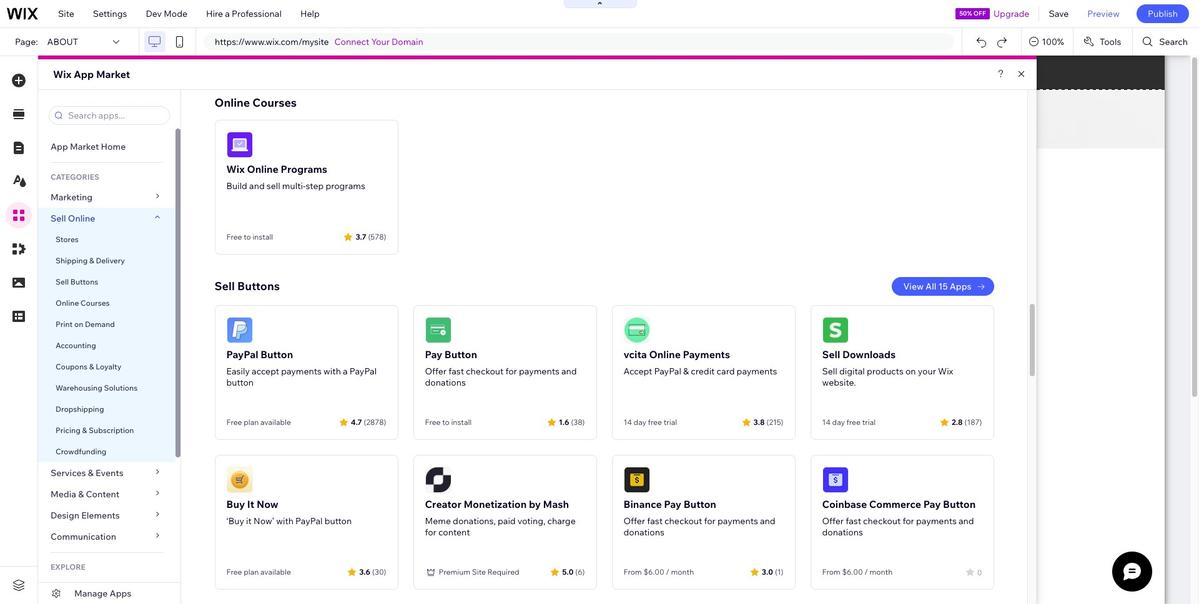 Task type: describe. For each thing, give the bounding box(es) containing it.
creator monetization by mash logo image
[[425, 467, 451, 493]]

design elements link
[[38, 505, 175, 526]]

button inside "coinbase commerce pay button offer fast checkout for payments and donations"
[[943, 498, 976, 511]]

1 horizontal spatial sell buttons
[[215, 279, 280, 294]]

mash
[[543, 498, 569, 511]]

hire a professional
[[206, 8, 282, 19]]

pricing & subscription link
[[38, 420, 175, 442]]

(215)
[[767, 417, 783, 427]]

button inside paypal button easily accept payments with a paypal button
[[260, 348, 293, 361]]

3.8 (215)
[[754, 417, 783, 427]]

& for content
[[78, 489, 84, 500]]

button inside binance pay button offer fast checkout for payments and donations
[[684, 498, 716, 511]]

online for sell
[[68, 213, 95, 224]]

plan for easily
[[244, 418, 259, 427]]

binance
[[624, 498, 662, 511]]

events
[[96, 468, 124, 479]]

trial for payments
[[664, 418, 677, 427]]

& for events
[[88, 468, 94, 479]]

paid
[[498, 516, 516, 527]]

delivery
[[96, 256, 125, 265]]

digital
[[839, 366, 865, 377]]

stores link
[[38, 229, 175, 250]]

(38)
[[571, 417, 585, 427]]

& for delivery
[[89, 256, 94, 265]]

app market home link
[[38, 136, 175, 157]]

and inside binance pay button offer fast checkout for payments and donations
[[760, 516, 775, 527]]

content
[[86, 489, 119, 500]]

crowdfunding link
[[38, 442, 175, 463]]

1 vertical spatial site
[[472, 568, 486, 577]]

(1)
[[775, 567, 783, 577]]

50%
[[959, 9, 972, 17]]

available for easily
[[260, 418, 291, 427]]

website.
[[822, 377, 856, 388]]

and inside the wix online programs build and sell multi-step programs
[[249, 180, 265, 192]]

manage
[[74, 588, 108, 600]]

manage apps
[[74, 588, 131, 600]]

media
[[51, 489, 76, 500]]

subscription
[[89, 426, 134, 435]]

voting,
[[518, 516, 545, 527]]

3.7 (578)
[[356, 232, 386, 241]]

paypal button easily accept payments with a paypal button
[[226, 348, 377, 388]]

accept
[[252, 366, 279, 377]]

0 horizontal spatial a
[[225, 8, 230, 19]]

by
[[529, 498, 541, 511]]

design elements
[[51, 510, 120, 521]]

connect
[[334, 36, 369, 47]]

offer inside binance pay button offer fast checkout for payments and donations
[[624, 516, 645, 527]]

it
[[246, 516, 252, 527]]

pay inside "coinbase commerce pay button offer fast checkout for payments and donations"
[[923, 498, 941, 511]]

paypal button logo image
[[226, 317, 253, 343]]

https://www.wix.com/mysite
[[215, 36, 329, 47]]

coinbase
[[822, 498, 867, 511]]

sell down sell downloads logo at the right bottom of page
[[822, 348, 840, 361]]

free for payments
[[648, 418, 662, 427]]

app market home
[[51, 141, 126, 152]]

3.7
[[356, 232, 366, 241]]

1.6 (38)
[[559, 417, 585, 427]]

(6)
[[575, 567, 585, 577]]

$6.00 for binance
[[643, 568, 664, 577]]

/ for commerce
[[864, 568, 868, 577]]

demand
[[85, 320, 115, 329]]

charge
[[547, 516, 576, 527]]

credit
[[691, 366, 715, 377]]

media & content link
[[38, 484, 175, 505]]

https://www.wix.com/mysite connect your domain
[[215, 36, 423, 47]]

with inside paypal button easily accept payments with a paypal button
[[324, 366, 341, 377]]

0 vertical spatial market
[[96, 68, 130, 81]]

settings
[[93, 8, 127, 19]]

free for offer
[[425, 418, 441, 427]]

binance pay button offer fast checkout for payments and donations
[[624, 498, 775, 538]]

warehousing
[[56, 383, 102, 393]]

for inside pay button offer fast checkout for payments and donations
[[506, 366, 517, 377]]

& for loyalty
[[89, 362, 94, 372]]

day for vcita
[[634, 418, 646, 427]]

app inside sidebar element
[[51, 141, 68, 152]]

3.0
[[762, 567, 773, 577]]

free plan available for easily
[[226, 418, 291, 427]]

apps inside manage apps link
[[110, 588, 131, 600]]

for inside binance pay button offer fast checkout for payments and donations
[[704, 516, 716, 527]]

donations inside pay button offer fast checkout for payments and donations
[[425, 377, 466, 388]]

100%
[[1042, 36, 1064, 47]]

offer inside "coinbase commerce pay button offer fast checkout for payments and donations"
[[822, 516, 844, 527]]

warehousing solutions
[[56, 383, 138, 393]]

from $6.00 / month for binance
[[624, 568, 694, 577]]

team picks
[[51, 582, 97, 593]]

wix for wix online programs build and sell multi-step programs
[[226, 163, 245, 175]]

free for now
[[226, 568, 242, 577]]

3.6 (30)
[[359, 567, 386, 577]]

loyalty
[[96, 362, 121, 372]]

50% off
[[959, 9, 986, 17]]

for inside "coinbase commerce pay button offer fast checkout for payments and donations"
[[903, 516, 914, 527]]

1 horizontal spatial courses
[[253, 96, 297, 110]]

upgrade
[[994, 8, 1029, 19]]

print on demand link
[[38, 314, 175, 335]]

'buy
[[226, 516, 244, 527]]

& for subscription
[[82, 426, 87, 435]]

market inside sidebar element
[[70, 141, 99, 152]]

14 day free trial for sell
[[822, 418, 876, 427]]

programs
[[281, 163, 327, 175]]

3.0 (1)
[[762, 567, 783, 577]]

sell buttons inside sidebar element
[[56, 277, 98, 287]]

services & events link
[[38, 463, 175, 484]]

(2878)
[[364, 417, 386, 427]]

online courses link
[[38, 293, 175, 314]]

buy it now logo image
[[226, 467, 253, 493]]

4.7 (2878)
[[351, 417, 386, 427]]

shipping & delivery link
[[38, 250, 175, 272]]

courses inside the online courses link
[[81, 299, 110, 308]]

shipping
[[56, 256, 88, 265]]

and inside "coinbase commerce pay button offer fast checkout for payments and donations"
[[959, 516, 974, 527]]

downloads
[[842, 348, 896, 361]]

from for coinbase commerce pay button
[[822, 568, 840, 577]]

sell up stores at the left top
[[51, 213, 66, 224]]

from for binance pay button
[[624, 568, 642, 577]]

and inside pay button offer fast checkout for payments and donations
[[561, 366, 577, 377]]

explore
[[51, 563, 86, 572]]

1.6
[[559, 417, 569, 427]]

sell up 'paypal button logo'
[[215, 279, 235, 294]]

checkout inside pay button offer fast checkout for payments and donations
[[466, 366, 504, 377]]

sell buttons link
[[38, 272, 175, 293]]

dropshipping
[[56, 405, 104, 414]]

fast inside pay button offer fast checkout for payments and donations
[[449, 366, 464, 377]]

1 horizontal spatial buttons
[[237, 279, 280, 294]]

programs
[[326, 180, 365, 192]]

services & events
[[51, 468, 124, 479]]

your
[[918, 366, 936, 377]]

home
[[101, 141, 126, 152]]

day for sell
[[832, 418, 845, 427]]

online courses inside the online courses link
[[56, 299, 110, 308]]

marketing
[[51, 192, 93, 203]]

Search apps... field
[[64, 107, 165, 124]]

sell online link
[[38, 208, 175, 229]]

install for offer
[[451, 418, 472, 427]]



Task type: locate. For each thing, give the bounding box(es) containing it.
1 from from the left
[[624, 568, 642, 577]]

your
[[371, 36, 390, 47]]

payments inside "coinbase commerce pay button offer fast checkout for payments and donations"
[[916, 516, 957, 527]]

day down the accept
[[634, 418, 646, 427]]

0 horizontal spatial online courses
[[56, 299, 110, 308]]

2 trial from the left
[[862, 418, 876, 427]]

free down easily
[[226, 418, 242, 427]]

1 vertical spatial a
[[343, 366, 348, 377]]

donations
[[425, 377, 466, 388], [624, 527, 664, 538], [822, 527, 863, 538]]

with inside "buy it now 'buy it now' with paypal button"
[[276, 516, 293, 527]]

to up creator monetization by mash logo
[[442, 418, 449, 427]]

1 day from the left
[[634, 418, 646, 427]]

14 day free trial for payments
[[624, 418, 677, 427]]

0 vertical spatial a
[[225, 8, 230, 19]]

accounting link
[[38, 335, 175, 357]]

14 down the website.
[[822, 418, 831, 427]]

0 vertical spatial wix
[[53, 68, 71, 81]]

0 horizontal spatial free to install
[[226, 232, 273, 242]]

crowdfunding
[[56, 447, 106, 457]]

buttons up 'paypal button logo'
[[237, 279, 280, 294]]

paypal inside "buy it now 'buy it now' with paypal button"
[[295, 516, 323, 527]]

1 vertical spatial apps
[[110, 588, 131, 600]]

install up creator monetization by mash logo
[[451, 418, 472, 427]]

1 14 day free trial from the left
[[624, 418, 677, 427]]

online
[[215, 96, 250, 110], [247, 163, 278, 175], [68, 213, 95, 224], [56, 299, 79, 308], [649, 348, 681, 361]]

free plan available down now'
[[226, 568, 291, 577]]

plan down easily
[[244, 418, 259, 427]]

available down 'accept'
[[260, 418, 291, 427]]

wix inside sell downloads sell digital products on your wix website.
[[938, 366, 953, 377]]

0 vertical spatial to
[[244, 232, 251, 242]]

2 horizontal spatial pay
[[923, 498, 941, 511]]

on inside sidebar element
[[74, 320, 83, 329]]

0 horizontal spatial offer
[[425, 366, 447, 377]]

paypal inside 'vcita online payments accept paypal & credit card payments'
[[654, 366, 681, 377]]

required
[[487, 568, 519, 577]]

free plan available for now
[[226, 568, 291, 577]]

0 horizontal spatial pay
[[425, 348, 442, 361]]

and
[[249, 180, 265, 192], [561, 366, 577, 377], [760, 516, 775, 527], [959, 516, 974, 527]]

0 vertical spatial install
[[253, 232, 273, 242]]

1 horizontal spatial $6.00
[[842, 568, 863, 577]]

on right print
[[74, 320, 83, 329]]

online up wix online programs logo
[[215, 96, 250, 110]]

accounting
[[56, 341, 96, 350]]

view all 15 apps
[[903, 281, 971, 292]]

1 horizontal spatial from
[[822, 568, 840, 577]]

1 horizontal spatial wix
[[226, 163, 245, 175]]

1 horizontal spatial month
[[870, 568, 893, 577]]

coinbase commerce pay button offer fast checkout for payments and donations
[[822, 498, 976, 538]]

free to install up creator monetization by mash logo
[[425, 418, 472, 427]]

1 vertical spatial app
[[51, 141, 68, 152]]

hire
[[206, 8, 223, 19]]

1 horizontal spatial free to install
[[425, 418, 472, 427]]

free down build
[[226, 232, 242, 242]]

install down sell
[[253, 232, 273, 242]]

day down the website.
[[832, 418, 845, 427]]

1 14 from the left
[[624, 418, 632, 427]]

buttons inside sell buttons link
[[70, 277, 98, 287]]

0 horizontal spatial month
[[671, 568, 694, 577]]

1 vertical spatial free to install
[[425, 418, 472, 427]]

100% button
[[1022, 28, 1073, 56]]

(30)
[[372, 567, 386, 577]]

tools
[[1100, 36, 1121, 47]]

print
[[56, 320, 73, 329]]

free plan available down 'accept'
[[226, 418, 291, 427]]

wix up build
[[226, 163, 245, 175]]

wix for wix app market
[[53, 68, 71, 81]]

2.8 (187)
[[952, 417, 982, 427]]

2 horizontal spatial donations
[[822, 527, 863, 538]]

button
[[260, 348, 293, 361], [445, 348, 477, 361], [684, 498, 716, 511], [943, 498, 976, 511]]

now
[[257, 498, 278, 511]]

about
[[47, 36, 78, 47]]

sell buttons up 'paypal button logo'
[[215, 279, 280, 294]]

off
[[973, 9, 986, 17]]

sell down shipping
[[56, 277, 69, 287]]

professional
[[232, 8, 282, 19]]

1 horizontal spatial donations
[[624, 527, 664, 538]]

0 horizontal spatial trial
[[664, 418, 677, 427]]

0 vertical spatial free plan available
[[226, 418, 291, 427]]

sell downloads logo image
[[822, 317, 848, 343]]

0 horizontal spatial free
[[648, 418, 662, 427]]

0 horizontal spatial donations
[[425, 377, 466, 388]]

online inside 'vcita online payments accept paypal & credit card payments'
[[649, 348, 681, 361]]

4.7
[[351, 417, 362, 427]]

5.0
[[562, 567, 574, 577]]

app up categories
[[51, 141, 68, 152]]

1 horizontal spatial free
[[847, 418, 861, 427]]

0 vertical spatial plan
[[244, 418, 259, 427]]

wix right your
[[938, 366, 953, 377]]

1 horizontal spatial checkout
[[665, 516, 702, 527]]

1 horizontal spatial with
[[324, 366, 341, 377]]

& right 'pricing'
[[82, 426, 87, 435]]

0 horizontal spatial app
[[51, 141, 68, 152]]

0 horizontal spatial day
[[634, 418, 646, 427]]

payments inside paypal button easily accept payments with a paypal button
[[281, 366, 322, 377]]

0 horizontal spatial with
[[276, 516, 293, 527]]

& left delivery at the left top
[[89, 256, 94, 265]]

0 horizontal spatial courses
[[81, 299, 110, 308]]

pay inside binance pay button offer fast checkout for payments and donations
[[664, 498, 681, 511]]

dev
[[146, 8, 162, 19]]

2 14 from the left
[[822, 418, 831, 427]]

save
[[1049, 8, 1069, 19]]

fast down the binance
[[647, 516, 663, 527]]

services
[[51, 468, 86, 479]]

1 horizontal spatial from $6.00 / month
[[822, 568, 893, 577]]

online up print
[[56, 299, 79, 308]]

2 horizontal spatial wix
[[938, 366, 953, 377]]

from $6.00 / month for coinbase
[[822, 568, 893, 577]]

dev mode
[[146, 8, 187, 19]]

button for easily
[[226, 377, 254, 388]]

pay button logo image
[[425, 317, 451, 343]]

14
[[624, 418, 632, 427], [822, 418, 831, 427]]

0 horizontal spatial $6.00
[[643, 568, 664, 577]]

to for offer
[[442, 418, 449, 427]]

payments inside 'vcita online payments accept paypal & credit card payments'
[[737, 366, 777, 377]]

month down "coinbase commerce pay button offer fast checkout for payments and donations"
[[870, 568, 893, 577]]

premium site required
[[439, 568, 519, 577]]

with
[[324, 366, 341, 377], [276, 516, 293, 527]]

on
[[74, 320, 83, 329], [905, 366, 916, 377]]

1 $6.00 from the left
[[643, 568, 664, 577]]

sell
[[51, 213, 66, 224], [56, 277, 69, 287], [215, 279, 235, 294], [822, 348, 840, 361], [822, 366, 837, 377]]

apps right the 15
[[950, 281, 971, 292]]

pay down the pay button logo
[[425, 348, 442, 361]]

payments
[[683, 348, 730, 361]]

products
[[867, 366, 904, 377]]

offer down the binance
[[624, 516, 645, 527]]

vcita online payments logo image
[[624, 317, 650, 343]]

1 horizontal spatial site
[[472, 568, 486, 577]]

save button
[[1039, 0, 1078, 27]]

0
[[977, 568, 982, 577]]

0 horizontal spatial apps
[[110, 588, 131, 600]]

multi-
[[282, 180, 306, 192]]

free to install for offer
[[425, 418, 472, 427]]

month for commerce
[[870, 568, 893, 577]]

buy
[[226, 498, 245, 511]]

sell buttons down shipping
[[56, 277, 98, 287]]

a inside paypal button easily accept payments with a paypal button
[[343, 366, 348, 377]]

14 day free trial
[[624, 418, 677, 427], [822, 418, 876, 427]]

coinbase commerce pay button logo image
[[822, 467, 848, 493]]

market
[[96, 68, 130, 81], [70, 141, 99, 152]]

premium
[[439, 568, 470, 577]]

to down build
[[244, 232, 251, 242]]

site right premium
[[472, 568, 486, 577]]

easily
[[226, 366, 250, 377]]

trial
[[664, 418, 677, 427], [862, 418, 876, 427]]

0 vertical spatial site
[[58, 8, 74, 19]]

0 horizontal spatial site
[[58, 8, 74, 19]]

payments inside pay button offer fast checkout for payments and donations
[[519, 366, 559, 377]]

apps inside view all 15 apps link
[[950, 281, 971, 292]]

paypal up 4.7 (2878)
[[350, 366, 377, 377]]

paypal right now'
[[295, 516, 323, 527]]

1 free from the left
[[648, 418, 662, 427]]

1 horizontal spatial button
[[325, 516, 352, 527]]

14 day free trial down the website.
[[822, 418, 876, 427]]

pricing
[[56, 426, 80, 435]]

checkout inside "coinbase commerce pay button offer fast checkout for payments and donations"
[[863, 516, 901, 527]]

2 $6.00 from the left
[[842, 568, 863, 577]]

2 free from the left
[[847, 418, 861, 427]]

donations inside binance pay button offer fast checkout for payments and donations
[[624, 527, 664, 538]]

free
[[648, 418, 662, 427], [847, 418, 861, 427]]

online inside the wix online programs build and sell multi-step programs
[[247, 163, 278, 175]]

creator
[[425, 498, 461, 511]]

for
[[506, 366, 517, 377], [704, 516, 716, 527], [903, 516, 914, 527], [425, 527, 436, 538]]

free down the accept
[[648, 418, 662, 427]]

sell buttons
[[56, 277, 98, 287], [215, 279, 280, 294]]

0 vertical spatial available
[[260, 418, 291, 427]]

free for programs
[[226, 232, 242, 242]]

donations down coinbase
[[822, 527, 863, 538]]

domain
[[392, 36, 423, 47]]

sell downloads sell digital products on your wix website.
[[822, 348, 953, 388]]

0 horizontal spatial 14 day free trial
[[624, 418, 677, 427]]

wix online programs logo image
[[226, 132, 253, 158]]

0 vertical spatial app
[[74, 68, 94, 81]]

0 vertical spatial online courses
[[215, 96, 297, 110]]

available down now'
[[260, 568, 291, 577]]

1 vertical spatial install
[[451, 418, 472, 427]]

button inside "buy it now 'buy it now' with paypal button"
[[325, 516, 352, 527]]

buy it now 'buy it now' with paypal button
[[226, 498, 352, 527]]

free right (2878)
[[425, 418, 441, 427]]

1 month from the left
[[671, 568, 694, 577]]

from right (6)
[[624, 568, 642, 577]]

donations inside "coinbase commerce pay button offer fast checkout for payments and donations"
[[822, 527, 863, 538]]

0 horizontal spatial wix
[[53, 68, 71, 81]]

1 horizontal spatial 14 day free trial
[[822, 418, 876, 427]]

market up search apps... field
[[96, 68, 130, 81]]

button
[[226, 377, 254, 388], [325, 516, 352, 527]]

14 day free trial down the accept
[[624, 418, 677, 427]]

wix inside the wix online programs build and sell multi-step programs
[[226, 163, 245, 175]]

offer down the pay button logo
[[425, 366, 447, 377]]

1 horizontal spatial online courses
[[215, 96, 297, 110]]

sell left digital
[[822, 366, 837, 377]]

0 horizontal spatial sell buttons
[[56, 277, 98, 287]]

for inside creator monetization by mash meme donations, paid voting, charge for content
[[425, 527, 436, 538]]

1 from $6.00 / month from the left
[[624, 568, 694, 577]]

wix down about
[[53, 68, 71, 81]]

payments inside binance pay button offer fast checkout for payments and donations
[[718, 516, 758, 527]]

1 vertical spatial button
[[325, 516, 352, 527]]

0 vertical spatial courses
[[253, 96, 297, 110]]

donations down the pay button logo
[[425, 377, 466, 388]]

online courses up wix online programs logo
[[215, 96, 297, 110]]

1 horizontal spatial on
[[905, 366, 916, 377]]

free down the website.
[[847, 418, 861, 427]]

2 free plan available from the top
[[226, 568, 291, 577]]

free for easily
[[226, 418, 242, 427]]

1 vertical spatial wix
[[226, 163, 245, 175]]

0 horizontal spatial from $6.00 / month
[[624, 568, 694, 577]]

1 horizontal spatial to
[[442, 418, 449, 427]]

fast inside "coinbase commerce pay button offer fast checkout for payments and donations"
[[846, 516, 861, 527]]

1 vertical spatial plan
[[244, 568, 259, 577]]

14 right the '(38)'
[[624, 418, 632, 427]]

2 14 day free trial from the left
[[822, 418, 876, 427]]

paypal up easily
[[226, 348, 258, 361]]

online up sell
[[247, 163, 278, 175]]

now'
[[254, 516, 274, 527]]

1 horizontal spatial trial
[[862, 418, 876, 427]]

plan down it
[[244, 568, 259, 577]]

accept
[[624, 366, 652, 377]]

free plan available
[[226, 418, 291, 427], [226, 568, 291, 577]]

0 vertical spatial apps
[[950, 281, 971, 292]]

0 horizontal spatial buttons
[[70, 277, 98, 287]]

14 for vcita online payments
[[624, 418, 632, 427]]

2 month from the left
[[870, 568, 893, 577]]

donations down the binance
[[624, 527, 664, 538]]

to for programs
[[244, 232, 251, 242]]

online right vcita
[[649, 348, 681, 361]]

0 horizontal spatial fast
[[449, 366, 464, 377]]

site up about
[[58, 8, 74, 19]]

on inside sell downloads sell digital products on your wix website.
[[905, 366, 916, 377]]

1 plan from the top
[[244, 418, 259, 427]]

& left credit
[[683, 366, 689, 377]]

wix app market
[[53, 68, 130, 81]]

all
[[926, 281, 936, 292]]

2 available from the top
[[260, 568, 291, 577]]

1 horizontal spatial a
[[343, 366, 348, 377]]

online courses up print on demand
[[56, 299, 110, 308]]

commerce
[[869, 498, 921, 511]]

market left the 'home'
[[70, 141, 99, 152]]

2 vertical spatial wix
[[938, 366, 953, 377]]

plan for now
[[244, 568, 259, 577]]

picks
[[75, 582, 97, 593]]

online for vcita
[[649, 348, 681, 361]]

0 horizontal spatial /
[[666, 568, 669, 577]]

2 from $6.00 / month from the left
[[822, 568, 893, 577]]

0 horizontal spatial checkout
[[466, 366, 504, 377]]

& right media
[[78, 489, 84, 500]]

fast down the pay button logo
[[449, 366, 464, 377]]

1 horizontal spatial fast
[[647, 516, 663, 527]]

button inside pay button offer fast checkout for payments and donations
[[445, 348, 477, 361]]

free to install for programs
[[226, 232, 273, 242]]

1 horizontal spatial app
[[74, 68, 94, 81]]

0 vertical spatial button
[[226, 377, 254, 388]]

pay right commerce
[[923, 498, 941, 511]]

0 horizontal spatial from
[[624, 568, 642, 577]]

2 horizontal spatial fast
[[846, 516, 861, 527]]

warehousing solutions link
[[38, 378, 175, 399]]

1 vertical spatial to
[[442, 418, 449, 427]]

elements
[[81, 510, 120, 521]]

step
[[306, 180, 324, 192]]

sell
[[267, 180, 280, 192]]

1 horizontal spatial apps
[[950, 281, 971, 292]]

from right (1)
[[822, 568, 840, 577]]

button inside paypal button easily accept payments with a paypal button
[[226, 377, 254, 388]]

2 horizontal spatial checkout
[[863, 516, 901, 527]]

checkout inside binance pay button offer fast checkout for payments and donations
[[665, 516, 702, 527]]

1 free plan available from the top
[[226, 418, 291, 427]]

3.6
[[359, 567, 370, 577]]

5.0 (6)
[[562, 567, 585, 577]]

buttons down shipping & delivery
[[70, 277, 98, 287]]

month for pay
[[671, 568, 694, 577]]

1 vertical spatial available
[[260, 568, 291, 577]]

2 horizontal spatial offer
[[822, 516, 844, 527]]

(187)
[[965, 417, 982, 427]]

1 horizontal spatial day
[[832, 418, 845, 427]]

trial for sell
[[862, 418, 876, 427]]

install for programs
[[253, 232, 273, 242]]

marketing link
[[38, 187, 175, 208]]

offer inside pay button offer fast checkout for payments and donations
[[425, 366, 447, 377]]

month down binance pay button offer fast checkout for payments and donations
[[671, 568, 694, 577]]

binance pay button logo image
[[624, 467, 650, 493]]

1 vertical spatial free plan available
[[226, 568, 291, 577]]

0 horizontal spatial 14
[[624, 418, 632, 427]]

on left your
[[905, 366, 916, 377]]

14 for sell downloads
[[822, 418, 831, 427]]

coupons
[[56, 362, 87, 372]]

fast down coinbase
[[846, 516, 861, 527]]

apps right manage
[[110, 588, 131, 600]]

pay right the binance
[[664, 498, 681, 511]]

search button
[[1133, 28, 1199, 56]]

1 horizontal spatial install
[[451, 418, 472, 427]]

pay inside pay button offer fast checkout for payments and donations
[[425, 348, 442, 361]]

& left 'loyalty'
[[89, 362, 94, 372]]

1 vertical spatial courses
[[81, 299, 110, 308]]

offer down coinbase
[[822, 516, 844, 527]]

1 vertical spatial on
[[905, 366, 916, 377]]

site
[[58, 8, 74, 19], [472, 568, 486, 577]]

build
[[226, 180, 247, 192]]

online down marketing
[[68, 213, 95, 224]]

0 vertical spatial on
[[74, 320, 83, 329]]

1 horizontal spatial offer
[[624, 516, 645, 527]]

/ for pay
[[666, 568, 669, 577]]

2 / from the left
[[864, 568, 868, 577]]

card
[[717, 366, 735, 377]]

1 horizontal spatial /
[[864, 568, 868, 577]]

plan
[[244, 418, 259, 427], [244, 568, 259, 577]]

1 trial from the left
[[664, 418, 677, 427]]

2 from from the left
[[822, 568, 840, 577]]

0 vertical spatial with
[[324, 366, 341, 377]]

button for now
[[325, 516, 352, 527]]

courses up demand
[[81, 299, 110, 308]]

fast inside binance pay button offer fast checkout for payments and donations
[[647, 516, 663, 527]]

0 horizontal spatial to
[[244, 232, 251, 242]]

$6.00 for coinbase
[[842, 568, 863, 577]]

categories
[[51, 172, 99, 182]]

1 horizontal spatial pay
[[664, 498, 681, 511]]

free for sell
[[847, 418, 861, 427]]

1 vertical spatial with
[[276, 516, 293, 527]]

1 available from the top
[[260, 418, 291, 427]]

& left 'events'
[[88, 468, 94, 479]]

1 / from the left
[[666, 568, 669, 577]]

online for wix
[[247, 163, 278, 175]]

free to install down build
[[226, 232, 273, 242]]

0 horizontal spatial on
[[74, 320, 83, 329]]

coupons & loyalty link
[[38, 357, 175, 378]]

0 horizontal spatial install
[[253, 232, 273, 242]]

sidebar element
[[38, 90, 181, 605]]

paypal right the accept
[[654, 366, 681, 377]]

2 day from the left
[[832, 418, 845, 427]]

0 vertical spatial free to install
[[226, 232, 273, 242]]

courses up wix online programs logo
[[253, 96, 297, 110]]

coupons & loyalty
[[56, 362, 121, 372]]

2 plan from the top
[[244, 568, 259, 577]]

available for now
[[260, 568, 291, 577]]

& inside 'vcita online payments accept paypal & credit card payments'
[[683, 366, 689, 377]]

1 vertical spatial market
[[70, 141, 99, 152]]

0 horizontal spatial button
[[226, 377, 254, 388]]

app down about
[[74, 68, 94, 81]]

1 horizontal spatial 14
[[822, 418, 831, 427]]

free down the 'buy
[[226, 568, 242, 577]]



Task type: vqa. For each thing, say whether or not it's contained in the screenshot.


